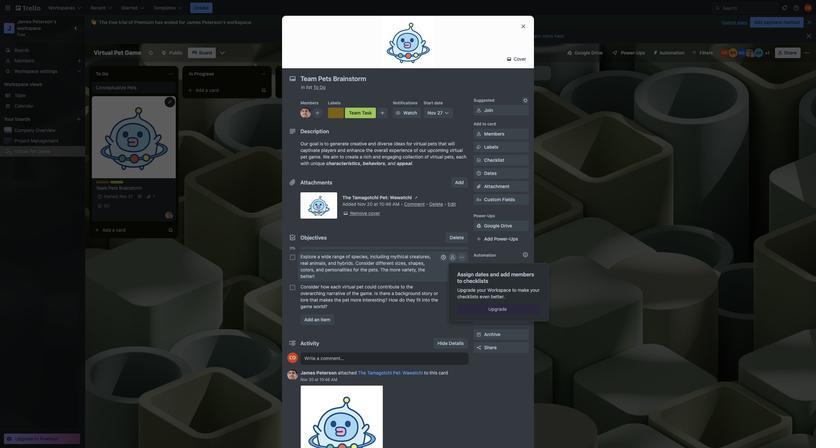 Task type: vqa. For each thing, say whether or not it's contained in the screenshot.
the "for" in Our goal is to generate creative and diverse ideas for virtual pets that will captivate players and enhance the overall experience of our upcoming virtual pet game. We aim to create a rich and engaging collection of virtual pets, each with unique
yes



Task type: locate. For each thing, give the bounding box(es) containing it.
collection
[[403, 154, 424, 160]]

board
[[397, 33, 411, 39], [199, 50, 212, 55]]

1 vertical spatial pets
[[109, 185, 118, 191]]

consider inside explore a wide range of species, including mythical creatures, real animals, and hybrids. consider different sizes, shapes, colors, and personalities for the pets. the more variety, the better!
[[356, 260, 375, 266]]

ups left automation button
[[637, 50, 646, 55]]

overall
[[374, 147, 388, 153]]

1 horizontal spatial drive
[[592, 50, 603, 55]]

any
[[506, 33, 514, 39]]

10:46 down peterson
[[320, 377, 330, 382]]

drive up add power-ups
[[501, 223, 513, 229]]

share left show menu image
[[785, 50, 798, 55]]

1 vertical spatial that
[[310, 297, 318, 303]]

sm image down any
[[506, 56, 513, 62]]

0 vertical spatial is
[[362, 33, 366, 39]]

james down create button
[[187, 19, 201, 25]]

company
[[14, 127, 35, 133]]

1 vertical spatial christina overa (christinaovera) image
[[288, 353, 298, 363]]

a inside our goal is to generate creative and diverse ideas for virtual pets that will captivate players and enhance the overall experience of our upcoming virtual pet game. we aim to create a rich and engaging collection of virtual pets, each with unique
[[360, 154, 363, 160]]

dates button
[[474, 168, 529, 179]]

1 vertical spatial tamagotchi
[[368, 370, 392, 376]]

for inside explore a wide range of species, including mythical creatures, real animals, and hybrids. consider different sizes, shapes, colors, and personalities for the pets. the more variety, the better!
[[354, 267, 360, 273]]

1 horizontal spatial delete
[[450, 235, 464, 240]]

description
[[301, 128, 329, 134]]

aim
[[331, 154, 339, 160]]

sm image left archive
[[476, 331, 483, 338]]

team task
[[349, 110, 372, 116], [110, 181, 130, 186]]

1 horizontal spatial color: yellow, title: none image
[[328, 108, 344, 118]]

sm image for suggested
[[523, 97, 529, 104]]

and down generate
[[338, 147, 346, 153]]

ups
[[637, 50, 646, 55], [488, 213, 495, 218], [510, 236, 519, 242]]

virtual pet game down 'free'
[[94, 49, 141, 56]]

more inside explore a wide range of species, including mythical creatures, real animals, and hybrids. consider different sizes, shapes, colors, and personalities for the pets. the more variety, the better!
[[390, 267, 401, 273]]

james inside the james peterson attached the tamagotchi pet: wawatchi to this card nov 20 at 10:46 am
[[301, 370, 316, 376]]

1 horizontal spatial james
[[187, 19, 201, 25]]

nov inside button
[[428, 110, 437, 116]]

0 vertical spatial each
[[457, 154, 467, 160]]

game
[[125, 49, 141, 56], [376, 142, 388, 147], [38, 148, 50, 154]]

add payment method
[[755, 19, 800, 25]]

0 vertical spatial team task
[[349, 110, 372, 116]]

2 horizontal spatial at
[[501, 33, 505, 39]]

premium inside banner
[[134, 19, 154, 25]]

a inside consider how each virtual pet could contribute to the overarching narrative of the game. is there a background story or lore that makes the pet more interesting? how do they fit into the game world?
[[392, 291, 394, 296]]

Write a comment text field
[[301, 353, 469, 364]]

cover link
[[504, 54, 531, 64]]

0 horizontal spatial your
[[477, 287, 487, 293]]

team up started: nov 27
[[110, 181, 121, 186]]

boards
[[15, 116, 30, 122]]

0 horizontal spatial create from template… image
[[168, 228, 173, 233]]

0 horizontal spatial workspace
[[17, 25, 41, 31]]

at down 'the tamagotchi pet: wawatchi'
[[374, 201, 378, 207]]

james peterson (jamespeterson93) image
[[165, 211, 173, 219]]

for down hybrids.
[[354, 267, 360, 273]]

workspace up table
[[4, 81, 28, 87]]

tamagotchi inside the james peterson attached the tamagotchi pet: wawatchi to this card nov 20 at 10:46 am
[[368, 370, 392, 376]]

our
[[420, 147, 427, 153]]

game
[[301, 304, 313, 309]]

button
[[495, 263, 509, 269]]

our
[[301, 141, 309, 146]]

company overview link
[[14, 127, 81, 134]]

google drive
[[575, 50, 603, 55], [485, 223, 513, 229]]

the up the added
[[343, 195, 351, 200]]

upgrade inside assign dates and add members to checklists upgrade your workspace to make your checklists even better.
[[458, 287, 476, 293]]

ben nelson (bennelson96) image
[[729, 48, 738, 57]]

james peterson's workspace link
[[17, 19, 58, 31]]

at left any
[[501, 33, 505, 39]]

sm image inside 'archive' link
[[476, 331, 483, 338]]

pets up started:
[[109, 185, 118, 191]]

sm image inside automation button
[[651, 48, 660, 57]]

is inside our goal is to generate creative and diverse ideas for virtual pets that will captivate players and enhance the overall experience of our upcoming virtual pet game. we aim to create a rich and engaging collection of virtual pets, each with unique
[[320, 141, 324, 146]]

.
[[251, 19, 253, 25], [412, 161, 414, 166]]

james peterson (jamespeterson93) image left add members to card image
[[301, 108, 311, 118]]

sm image up join link
[[523, 97, 529, 104]]

sm image left checklist
[[476, 157, 483, 164]]

create from template… image
[[261, 88, 267, 93], [168, 228, 173, 233]]

sm image inside copy link
[[476, 302, 483, 309]]

0%
[[290, 246, 296, 250]]

0 vertical spatial pet
[[301, 154, 308, 160]]

share button down 'archive' link
[[474, 342, 529, 353]]

and up the overall
[[369, 141, 376, 146]]

0 horizontal spatial each
[[331, 284, 341, 290]]

dates
[[485, 170, 497, 176]]

consider up overarching
[[301, 284, 320, 290]]

sm image
[[651, 48, 660, 57], [523, 97, 529, 104], [476, 107, 483, 114], [395, 110, 402, 116], [476, 131, 483, 137], [476, 157, 483, 164], [343, 210, 349, 217], [459, 254, 466, 261], [476, 315, 483, 322], [476, 331, 483, 338]]

0 horizontal spatial delete
[[430, 201, 443, 207]]

workspace inside banner
[[227, 19, 251, 25]]

calendar
[[14, 103, 33, 109]]

make
[[518, 287, 530, 293]]

tamagotchi
[[352, 195, 379, 200], [368, 370, 392, 376]]

color: bold lime, title: "team task" element down nov 30 checkbox
[[345, 108, 376, 118]]

sm image down 30
[[395, 110, 402, 116]]

that down overarching
[[310, 297, 318, 303]]

0 horizontal spatial james
[[17, 19, 32, 24]]

do
[[400, 297, 405, 303]]

and inside assign dates and add members to checklists upgrade your workspace to make your checklists even better.
[[491, 272, 500, 277]]

peterson
[[317, 370, 337, 376]]

explore inside explore a wide range of species, including mythical creatures, real animals, and hybrids. consider different sizes, shapes, colors, and personalities for the pets. the more variety, the better!
[[301, 254, 317, 259]]

2 , from the left
[[386, 161, 387, 166]]

public button
[[158, 48, 187, 58]]

virtual down upcoming
[[430, 154, 444, 160]]

search image
[[716, 5, 721, 11]]

learn
[[530, 33, 542, 39]]

your right the make
[[531, 287, 540, 293]]

plans
[[738, 20, 748, 25]]

open information menu image
[[794, 5, 800, 11]]

archive
[[485, 332, 501, 337]]

tamagotchi down write a comment text field
[[368, 370, 392, 376]]

and up behaviors
[[373, 154, 381, 160]]

0 vertical spatial checklists
[[464, 278, 489, 284]]

Board name text field
[[91, 48, 145, 58]]

experience
[[390, 147, 413, 153]]

automation left filters button
[[660, 50, 685, 55]]

1 vertical spatial each
[[331, 284, 341, 290]]

pet down 'trial'
[[114, 49, 124, 56]]

wide
[[322, 254, 331, 259]]

pets for team
[[109, 185, 118, 191]]

james peterson (jamespeterson93) image
[[746, 48, 755, 57], [301, 108, 311, 118], [288, 370, 298, 380]]

automation
[[660, 50, 685, 55], [474, 253, 496, 258]]

sm image up assign
[[459, 254, 466, 261]]

1 horizontal spatial pet
[[343, 297, 350, 303]]

2 horizontal spatial power-
[[622, 50, 637, 55]]

0 horizontal spatial labels
[[328, 100, 341, 105]]

2 vertical spatial more
[[351, 297, 362, 303]]

1 horizontal spatial premium
[[134, 19, 154, 25]]

star or unstar board image
[[149, 50, 154, 55]]

to
[[314, 84, 319, 90]]

0 horizontal spatial virtual
[[14, 148, 28, 154]]

members
[[512, 272, 535, 277]]

for right domain on the top of page
[[413, 135, 419, 141]]

james peterson (jamespeterson93) image left nov 20 at 10:46 am link
[[288, 370, 298, 380]]

1 vertical spatial virtual
[[420, 135, 434, 141]]

and down wide
[[328, 260, 336, 266]]

pet left could
[[357, 284, 364, 290]]

free
[[109, 19, 118, 25]]

virtual down wave icon
[[94, 49, 113, 56]]

james up free
[[17, 19, 32, 24]]

0 vertical spatial google drive
[[575, 50, 603, 55]]

james peterson (jamespeterson93) image left +
[[746, 48, 755, 57]]

share
[[785, 50, 798, 55], [485, 345, 497, 350]]

sm image inside join link
[[476, 107, 483, 114]]

custom fields
[[485, 197, 516, 202]]

creative
[[350, 141, 367, 146]]

1 horizontal spatial ,
[[386, 161, 387, 166]]

copy
[[485, 302, 496, 308]]

upgrade inside button
[[489, 306, 507, 312]]

pet up the with
[[301, 154, 308, 160]]

0 vertical spatial members link
[[0, 55, 85, 66]]

pet: up added nov 20 at 10:46 am
[[380, 195, 389, 200]]

0 vertical spatial .
[[251, 19, 253, 25]]

each up narrative
[[331, 284, 341, 290]]

1 down "website"
[[393, 151, 395, 156]]

task up started: nov 27
[[122, 181, 130, 186]]

1 horizontal spatial team
[[110, 181, 121, 186]]

0 vertical spatial automation
[[660, 50, 685, 55]]

2 vertical spatial ups
[[510, 236, 519, 242]]

0 vertical spatial christina overa (christinaovera) image
[[721, 48, 730, 57]]

1 horizontal spatial power-ups
[[622, 50, 646, 55]]

members down add to card
[[485, 131, 505, 137]]

1 vertical spatial wawatchi
[[403, 370, 423, 376]]

objectives group
[[288, 252, 469, 312]]

ups down custom
[[488, 213, 495, 218]]

of right narrative
[[347, 291, 351, 296]]

0 horizontal spatial .
[[251, 19, 253, 25]]

the right 👋
[[99, 19, 108, 25]]

0 horizontal spatial premium
[[40, 436, 59, 442]]

google drive inside button
[[575, 50, 603, 55]]

0 horizontal spatial pets
[[109, 185, 118, 191]]

that inside our goal is to generate creative and diverse ideas for virtual pets that will captivate players and enhance the overall experience of our upcoming virtual pet game. we aim to create a rich and engaging collection of virtual pets, each with unique
[[439, 141, 447, 146]]

join link
[[474, 105, 529, 116]]

, left behaviors
[[361, 161, 362, 166]]

checklists left the even
[[458, 294, 479, 299]]

None text field
[[297, 73, 514, 85]]

is for set
[[362, 33, 366, 39]]

team task up started: nov 27
[[110, 181, 130, 186]]

sm image right power-ups button
[[651, 48, 660, 57]]

0 vertical spatial game.
[[309, 154, 322, 160]]

different
[[376, 260, 394, 266]]

sm image inside labels link
[[476, 144, 483, 150]]

game down securing
[[376, 142, 388, 147]]

1 vertical spatial drive
[[501, 223, 513, 229]]

27 down date
[[438, 110, 443, 116]]

0 horizontal spatial pet
[[301, 154, 308, 160]]

1 left start
[[417, 99, 419, 104]]

securing domain for virtual pet game website link
[[376, 135, 452, 148]]

virtual inside board name text field
[[94, 49, 113, 56]]

1 horizontal spatial share
[[785, 50, 798, 55]]

the down narrative
[[335, 297, 341, 303]]

peterson's inside james peterson's workspace free
[[33, 19, 56, 24]]

game. inside consider how each virtual pet could contribute to the overarching narrative of the game. is there a background story or lore that makes the pet more interesting? how do they fit into the game world?
[[361, 291, 374, 296]]

to
[[375, 33, 380, 39], [483, 121, 487, 126], [325, 141, 329, 146], [340, 154, 344, 160], [458, 278, 463, 284], [401, 284, 405, 290], [513, 287, 517, 293], [425, 370, 429, 376], [35, 436, 39, 442]]

sm image up comment link
[[413, 194, 420, 201]]

sm image inside watch button
[[395, 110, 402, 116]]

hybrids.
[[338, 260, 355, 266]]

2 vertical spatial members
[[485, 131, 505, 137]]

consider inside consider how each virtual pet could contribute to the overarching narrative of the game. is there a background story or lore that makes the pet more interesting? how do they fit into the game world?
[[301, 284, 320, 290]]

virtual up narrative
[[342, 284, 356, 290]]

explore for explore plans
[[723, 20, 737, 25]]

1 vertical spatial automation
[[474, 253, 496, 258]]

1 horizontal spatial each
[[457, 154, 467, 160]]

create button
[[190, 3, 213, 13]]

1 horizontal spatial share button
[[776, 48, 801, 58]]

board
[[347, 33, 361, 39]]

this board is set to public. board admins can change its visibility setting at any time. learn more here
[[336, 33, 564, 39]]

add button
[[485, 263, 509, 269]]

wawatchi left this on the right bottom of page
[[403, 370, 423, 376]]

0 horizontal spatial color: bold lime, title: "team task" element
[[110, 181, 130, 186]]

1 horizontal spatial virtual
[[94, 49, 113, 56]]

more down sizes,
[[390, 267, 401, 273]]

james inside james peterson's workspace free
[[17, 19, 32, 24]]

automation inside button
[[660, 50, 685, 55]]

1 horizontal spatial pet
[[114, 49, 124, 56]]

workspace
[[227, 19, 251, 25], [17, 25, 41, 31]]

virtual down will
[[450, 147, 463, 153]]

delete link
[[430, 201, 443, 207], [446, 232, 468, 243]]

workspace up "better."
[[488, 287, 512, 293]]

0 vertical spatial premium
[[134, 19, 154, 25]]

explore plans
[[723, 20, 748, 25]]

. inside banner
[[251, 19, 253, 25]]

0 vertical spatial color: bold lime, title: "team task" element
[[345, 108, 376, 118]]

members
[[14, 58, 34, 63], [301, 100, 319, 105], [485, 131, 505, 137]]

Nov 30 checkbox
[[376, 98, 399, 106]]

sm image for automation
[[651, 48, 660, 57]]

and down animals,
[[316, 267, 324, 273]]

boards link
[[0, 45, 85, 55]]

0 vertical spatial labels
[[328, 100, 341, 105]]

color: yellow, title: none image
[[328, 108, 344, 118], [96, 181, 109, 184]]

a
[[206, 87, 208, 93], [299, 87, 301, 93], [360, 154, 363, 160], [392, 165, 395, 171], [112, 227, 115, 233], [318, 254, 320, 259], [392, 291, 394, 296]]

0 horizontal spatial power-
[[474, 213, 488, 218]]

0 horizontal spatial am
[[331, 377, 338, 382]]

sm image for labels
[[476, 144, 483, 150]]

game. up the 'unique'
[[309, 154, 322, 160]]

game inside securing domain for virtual pet game website
[[376, 142, 388, 147]]

1 horizontal spatial power-
[[495, 236, 510, 242]]

, down the engaging
[[386, 161, 387, 166]]

that inside consider how each virtual pet could contribute to the overarching narrative of the game. is there a background story or lore that makes the pet more interesting? how do they fit into the game world?
[[310, 297, 318, 303]]

0 vertical spatial delete link
[[430, 201, 443, 207]]

0 vertical spatial consider
[[356, 260, 375, 266]]

add board image
[[76, 117, 81, 122]]

the inside the james peterson attached the tamagotchi pet: wawatchi to this card nov 20 at 10:46 am
[[358, 370, 366, 376]]

pet: inside the james peterson attached the tamagotchi pet: wawatchi to this card nov 20 at 10:46 am
[[393, 370, 402, 376]]

sm image inside move link
[[476, 289, 483, 296]]

upgrade for upgrade
[[489, 306, 507, 312]]

0 horizontal spatial more
[[351, 297, 362, 303]]

the right attached
[[358, 370, 366, 376]]

1 , from the left
[[361, 161, 362, 166]]

game.
[[309, 154, 322, 160], [361, 291, 374, 296]]

20 inside the james peterson attached the tamagotchi pet: wawatchi to this card nov 20 at 10:46 am
[[309, 377, 314, 382]]

10:46 down 'the tamagotchi pet: wawatchi'
[[380, 201, 392, 207]]

0 horizontal spatial consider
[[301, 284, 320, 290]]

wawatchi up 'comment'
[[390, 195, 412, 200]]

2 vertical spatial james peterson (jamespeterson93) image
[[288, 370, 298, 380]]

1 horizontal spatial google drive
[[575, 50, 603, 55]]

0 vertical spatial google
[[575, 50, 591, 55]]

1 horizontal spatial automation
[[660, 50, 685, 55]]

0 vertical spatial game
[[125, 49, 141, 56]]

the down 'different'
[[381, 267, 389, 273]]

of up hybrids.
[[346, 254, 350, 259]]

banner
[[85, 16, 817, 29]]

0 horizontal spatial ,
[[361, 161, 362, 166]]

explore inside button
[[723, 20, 737, 25]]

lore
[[301, 297, 309, 303]]

0 vertical spatial that
[[439, 141, 447, 146]]

task
[[362, 110, 372, 116], [122, 181, 130, 186]]

generate
[[330, 141, 349, 146]]

sm image down add to card
[[476, 144, 483, 150]]

members down boards on the top of the page
[[14, 58, 34, 63]]

0 vertical spatial share button
[[776, 48, 801, 58]]

could
[[365, 284, 377, 290]]

virtual down project
[[14, 148, 28, 154]]

1 horizontal spatial workspace
[[488, 287, 512, 293]]

management
[[31, 138, 58, 143]]

sm image inside objectives 'group'
[[459, 254, 466, 261]]

create
[[194, 5, 209, 11]]

0 horizontal spatial game
[[38, 148, 50, 154]]

assign dates and add members to checklists upgrade your workspace to make your checklists even better.
[[458, 272, 540, 299]]

color: yellow, title: none image up started:
[[96, 181, 109, 184]]

2 horizontal spatial more
[[543, 33, 554, 39]]

power-ups
[[622, 50, 646, 55], [474, 213, 495, 218]]

more left interesting?
[[351, 297, 362, 303]]

1 vertical spatial board
[[199, 50, 212, 55]]

1 horizontal spatial am
[[393, 201, 400, 207]]

explore a wide range of species, including mythical creatures, real animals, and hybrids. consider different sizes, shapes, colors, and personalities for the pets. the more variety, the better!
[[301, 254, 431, 279]]

automation up add button
[[474, 253, 496, 258]]

is right goal
[[320, 141, 324, 146]]

this
[[336, 33, 346, 39]]

will
[[448, 141, 455, 146]]

and down add button
[[491, 272, 500, 277]]

pet up upcoming
[[435, 135, 442, 141]]

color: bold lime, title: "team task" element
[[345, 108, 376, 118], [110, 181, 130, 186]]

20
[[367, 201, 373, 207], [309, 377, 314, 382]]

for
[[179, 19, 185, 25], [413, 135, 419, 141], [407, 141, 413, 146], [354, 267, 360, 273]]

workspace views
[[4, 81, 42, 87]]

is for to
[[320, 141, 324, 146]]

0 horizontal spatial james peterson (jamespeterson93) image
[[288, 370, 298, 380]]

for inside securing domain for virtual pet game website
[[413, 135, 419, 141]]

board link
[[188, 48, 216, 58]]

christina overa (christinaovera) image
[[721, 48, 730, 57], [288, 353, 298, 363]]

drive left power-ups button
[[592, 50, 603, 55]]

0 horizontal spatial 10:46
[[320, 377, 330, 382]]

sm image for archive
[[476, 331, 483, 338]]

for right ideas
[[407, 141, 413, 146]]

0 vertical spatial delete
[[430, 201, 443, 207]]

sm image inside checklist link
[[476, 157, 483, 164]]

1 vertical spatial checklists
[[458, 294, 479, 299]]

team task up the creative
[[349, 110, 372, 116]]

0 horizontal spatial explore
[[301, 254, 317, 259]]

sm image
[[506, 56, 513, 62], [476, 144, 483, 150], [413, 194, 420, 201], [476, 223, 483, 229], [476, 289, 483, 296], [476, 302, 483, 309]]

1 horizontal spatial google
[[575, 50, 591, 55]]

team up started:
[[96, 185, 107, 191]]

pet: down write a comment text field
[[393, 370, 402, 376]]

upgrade button
[[458, 304, 540, 315]]

👋 the free trial of premium has ended for james peterson's workspace .
[[91, 19, 253, 25]]

sm image left the make
[[476, 315, 483, 322]]

that up upcoming
[[439, 141, 447, 146]]

0 horizontal spatial 27
[[128, 194, 133, 199]]

pets for conceptualize
[[127, 85, 137, 90]]

add payment method button
[[751, 17, 804, 28]]

0 vertical spatial workspace
[[4, 81, 28, 87]]

sm image up add power-ups link
[[476, 223, 483, 229]]

1 horizontal spatial upgrade
[[458, 287, 476, 293]]

add members to card image
[[315, 110, 320, 116]]

2 horizontal spatial pet
[[435, 135, 442, 141]]

1 horizontal spatial that
[[439, 141, 447, 146]]

sm image inside make template link
[[476, 315, 483, 322]]

team pets brainstorm link
[[96, 185, 172, 191]]

notifications
[[393, 100, 418, 105]]

game inside board name text field
[[125, 49, 141, 56]]

am inside the james peterson attached the tamagotchi pet: wawatchi to this card nov 20 at 10:46 am
[[331, 377, 338, 382]]

drive
[[592, 50, 603, 55], [501, 223, 513, 229]]

your
[[477, 287, 487, 293], [531, 287, 540, 293]]

copy link
[[474, 300, 529, 311]]

board right public.
[[397, 33, 411, 39]]

pet down narrative
[[343, 297, 350, 303]]

team task for leftmost color: bold lime, title: "team task" element
[[110, 181, 130, 186]]

0 horizontal spatial 20
[[309, 377, 314, 382]]

0 vertical spatial explore
[[723, 20, 737, 25]]

explore left the plans
[[723, 20, 737, 25]]

add
[[501, 272, 510, 277]]

team for the team pets brainstorm link
[[96, 185, 107, 191]]

1 horizontal spatial team task
[[349, 110, 372, 116]]

your boards with 3 items element
[[4, 115, 66, 123]]

nov inside checkbox
[[383, 99, 391, 104]]

james up nov 20 at 10:46 am link
[[301, 370, 316, 376]]

delete
[[430, 201, 443, 207], [450, 235, 464, 240]]

add to card
[[474, 121, 497, 126]]

share down archive
[[485, 345, 497, 350]]

peterson's
[[33, 19, 56, 24], [202, 19, 226, 25]]

pet inside securing domain for virtual pet game website
[[435, 135, 442, 141]]



Task type: describe. For each thing, give the bounding box(es) containing it.
can
[[429, 33, 438, 39]]

0 vertical spatial at
[[501, 33, 505, 39]]

explore plans button
[[723, 19, 748, 27]]

show menu image
[[805, 50, 811, 56]]

comment
[[405, 201, 425, 207]]

primary element
[[0, 0, 817, 16]]

date
[[435, 100, 443, 105]]

item
[[321, 317, 331, 322]]

table link
[[14, 92, 81, 99]]

1 horizontal spatial create from template… image
[[261, 88, 267, 93]]

of inside consider how each virtual pet could contribute to the overarching narrative of the game. is there a background story or lore that makes the pet more interesting? how do they fit into the game world?
[[347, 291, 351, 296]]

of left our on the right
[[414, 147, 418, 153]]

0 vertical spatial share
[[785, 50, 798, 55]]

team for the rightmost color: bold lime, title: "team task" element
[[349, 110, 361, 116]]

archive link
[[474, 329, 529, 340]]

virtual inside consider how each virtual pet could contribute to the overarching narrative of the game. is there a background story or lore that makes the pet more interesting? how do they fit into the game world?
[[342, 284, 356, 290]]

free
[[17, 32, 25, 37]]

add an item button
[[301, 315, 334, 325]]

there
[[380, 291, 391, 296]]

mythical
[[391, 254, 409, 259]]

sm image for google drive
[[476, 223, 483, 229]]

its
[[457, 33, 462, 39]]

remove cover link
[[343, 210, 380, 217]]

learn more here link
[[527, 33, 564, 39]]

customize views image
[[219, 50, 226, 56]]

1 vertical spatial share button
[[474, 342, 529, 353]]

your
[[4, 116, 14, 122]]

shapes,
[[409, 260, 425, 266]]

upgrade for upgrade to premium
[[15, 436, 33, 442]]

james for peterson
[[301, 370, 316, 376]]

0 horizontal spatial delete link
[[430, 201, 443, 207]]

gary orlando (garyorlando) image
[[738, 48, 747, 57]]

start
[[424, 100, 434, 105]]

of inside explore a wide range of species, including mythical creatures, real animals, and hybrids. consider different sizes, shapes, colors, and personalities for the pets. the more variety, the better!
[[346, 254, 350, 259]]

suggested
[[474, 98, 495, 103]]

0 vertical spatial board
[[397, 33, 411, 39]]

0 horizontal spatial ups
[[488, 213, 495, 218]]

1 vertical spatial members
[[301, 100, 319, 105]]

interesting?
[[363, 297, 388, 303]]

1 vertical spatial power-ups
[[474, 213, 495, 218]]

edit
[[448, 201, 456, 207]]

pet inside "link"
[[29, 148, 36, 154]]

sm image inside cover link
[[506, 56, 513, 62]]

pet inside our goal is to generate creative and diverse ideas for virtual pets that will captivate players and enhance the overall experience of our upcoming virtual pet game. we aim to create a rich and engaging collection of virtual pets, each with unique
[[301, 154, 308, 160]]

2 horizontal spatial james peterson (jamespeterson93) image
[[746, 48, 755, 57]]

1 vertical spatial 27
[[128, 194, 133, 199]]

0 vertical spatial more
[[543, 33, 554, 39]]

0 horizontal spatial color: yellow, title: none image
[[96, 181, 109, 184]]

a inside explore a wide range of species, including mythical creatures, real animals, and hybrids. consider different sizes, shapes, colors, and personalities for the pets. the more variety, the better!
[[318, 254, 320, 259]]

james for peterson's
[[17, 19, 32, 24]]

virtual pet game inside the virtual pet game "link"
[[14, 148, 50, 154]]

explore for explore a wide range of species, including mythical creatures, real animals, and hybrids. consider different sizes, shapes, colors, and personalities for the pets. the more variety, the better!
[[301, 254, 317, 259]]

more inside consider how each virtual pet could contribute to the overarching narrative of the game. is there a background story or lore that makes the pet more interesting? how do they fit into the game world?
[[351, 297, 362, 303]]

activity
[[301, 340, 320, 346]]

virtual inside "link"
[[14, 148, 28, 154]]

1 right jeremy miller (jeremymiller198) icon
[[769, 51, 770, 55]]

banner containing 👋
[[85, 16, 817, 29]]

overarching
[[301, 291, 326, 296]]

sm image for move
[[476, 289, 483, 296]]

cover
[[369, 210, 380, 216]]

brainstorm
[[119, 185, 142, 191]]

2 your from the left
[[531, 287, 540, 293]]

to do link
[[314, 84, 326, 90]]

admins
[[412, 33, 428, 39]]

add power-ups link
[[474, 234, 529, 244]]

Search field
[[721, 3, 778, 13]]

0 horizontal spatial google drive
[[485, 223, 513, 229]]

0 horizontal spatial pet:
[[380, 195, 389, 200]]

public.
[[381, 33, 396, 39]]

1 vertical spatial create from template… image
[[168, 228, 173, 233]]

add power-ups
[[485, 236, 519, 242]]

add button button
[[474, 261, 529, 271]]

labels link
[[474, 142, 529, 152]]

world?
[[314, 304, 328, 309]]

1 horizontal spatial peterson's
[[202, 19, 226, 25]]

goal
[[310, 141, 319, 146]]

0 horizontal spatial members link
[[0, 55, 85, 66]]

behaviors
[[363, 161, 386, 166]]

the left pets.
[[361, 267, 368, 273]]

1 horizontal spatial christina overa (christinaovera) image
[[721, 48, 730, 57]]

sm image for join
[[476, 107, 483, 114]]

add inside "button"
[[755, 19, 763, 25]]

checklist
[[485, 157, 505, 163]]

1 your from the left
[[477, 287, 487, 293]]

sm image for members
[[476, 131, 483, 137]]

the up background on the bottom of the page
[[407, 284, 413, 290]]

0 horizontal spatial google
[[485, 223, 500, 229]]

edit link
[[448, 201, 456, 207]]

27 inside button
[[438, 110, 443, 116]]

sm image for make template
[[476, 315, 483, 322]]

board inside board link
[[199, 50, 212, 55]]

Explore a wide range of species, including mythical creatures, real animals, and hybrids. Consider different sizes, shapes, colors, and personalities for the pets. The more variety, the better! checkbox
[[290, 255, 296, 260]]

+
[[766, 51, 769, 55]]

of down our on the right
[[425, 154, 429, 160]]

started: nov 27
[[104, 194, 133, 199]]

sizes,
[[395, 260, 407, 266]]

0 horizontal spatial workspace
[[4, 81, 28, 87]]

pets.
[[369, 267, 379, 273]]

0 horizontal spatial automation
[[474, 253, 496, 258]]

drive inside button
[[592, 50, 603, 55]]

animals,
[[310, 260, 327, 266]]

upgrade to premium link
[[4, 434, 80, 444]]

details
[[449, 340, 464, 346]]

comment link
[[405, 201, 425, 207]]

contribute
[[378, 284, 400, 290]]

1 horizontal spatial color: bold lime, title: "team task" element
[[345, 108, 376, 118]]

Consider how each virtual pet could contribute to the overarching narrative of the game. Is there a background story or lore that makes the pet more interesting? How do they fit into the game world? checkbox
[[290, 285, 296, 290]]

conceptualize pets link
[[96, 84, 172, 91]]

visibility
[[463, 33, 482, 39]]

template
[[497, 316, 517, 321]]

for inside our goal is to generate creative and diverse ideas for virtual pets that will captivate players and enhance the overall experience of our upcoming virtual pet game. we aim to create a rich and engaging collection of virtual pets, each with unique
[[407, 141, 413, 146]]

colors,
[[301, 267, 315, 273]]

of inside banner
[[129, 19, 133, 25]]

how
[[321, 284, 330, 290]]

hide
[[438, 340, 448, 346]]

sm image for remove cover
[[343, 210, 349, 217]]

2 vertical spatial power-
[[495, 236, 510, 242]]

sm image for watch
[[395, 110, 402, 116]]

table
[[14, 93, 26, 98]]

an
[[315, 317, 320, 322]]

game inside "link"
[[38, 148, 50, 154]]

google drive button
[[564, 48, 607, 58]]

1 vertical spatial power-
[[474, 213, 488, 218]]

1 vertical spatial premium
[[40, 436, 59, 442]]

game. inside our goal is to generate creative and diverse ideas for virtual pets that will captivate players and enhance the overall experience of our upcoming virtual pet game. we aim to create a rich and engaging collection of virtual pets, each with unique
[[309, 154, 322, 160]]

and down the engaging
[[388, 161, 396, 166]]

virtual up our on the right
[[414, 141, 427, 146]]

how
[[389, 297, 398, 303]]

james inside banner
[[187, 19, 201, 25]]

the right narrative
[[352, 291, 359, 296]]

for inside banner
[[179, 19, 185, 25]]

10:46 inside the james peterson attached the tamagotchi pet: wawatchi to this card nov 20 at 10:46 am
[[320, 377, 330, 382]]

pet inside board name text field
[[114, 49, 124, 56]]

with
[[301, 161, 310, 166]]

appeal
[[397, 161, 412, 166]]

jeremy miller (jeremymiller198) image
[[755, 48, 764, 57]]

custom fields button
[[474, 196, 529, 203]]

remove cover
[[351, 210, 380, 216]]

2 horizontal spatial members
[[485, 131, 505, 137]]

narrative
[[327, 291, 346, 296]]

ups inside button
[[637, 50, 646, 55]]

1 horizontal spatial 10:46
[[380, 201, 392, 207]]

1 vertical spatial labels
[[485, 144, 499, 150]]

public
[[170, 50, 183, 55]]

we
[[323, 154, 330, 160]]

each inside our goal is to generate creative and diverse ideas for virtual pets that will captivate players and enhance the overall experience of our upcoming virtual pet game. we aim to create a rich and engaging collection of virtual pets, each with unique
[[457, 154, 467, 160]]

1 horizontal spatial members link
[[474, 129, 529, 139]]

2 horizontal spatial pet
[[357, 284, 364, 290]]

consider how each virtual pet could contribute to the overarching narrative of the game. is there a background story or lore that makes the pet more interesting? how do they fit into the game world?
[[301, 284, 439, 309]]

fields
[[503, 197, 516, 202]]

card inside the james peterson attached the tamagotchi pet: wawatchi to this card nov 20 at 10:46 am
[[439, 370, 448, 376]]

virtual inside securing domain for virtual pet game website
[[420, 135, 434, 141]]

at inside the james peterson attached the tamagotchi pet: wawatchi to this card nov 20 at 10:46 am
[[315, 377, 319, 382]]

the inside explore a wide range of species, including mythical creatures, real animals, and hybrids. consider different sizes, shapes, colors, and personalities for the pets. the more variety, the better!
[[381, 267, 389, 273]]

the inside our goal is to generate creative and diverse ideas for virtual pets that will captivate players and enhance the overall experience of our upcoming virtual pet game. we aim to create a rich and engaging collection of virtual pets, each with unique
[[366, 147, 373, 153]]

each inside consider how each virtual pet could contribute to the overarching narrative of the game. is there a background story or lore that makes the pet more interesting? how do they fit into the game world?
[[331, 284, 341, 290]]

j link
[[4, 23, 14, 33]]

project management
[[14, 138, 58, 143]]

0 vertical spatial am
[[393, 201, 400, 207]]

nov inside the james peterson attached the tamagotchi pet: wawatchi to this card nov 20 at 10:46 am
[[301, 377, 308, 382]]

power-ups inside button
[[622, 50, 646, 55]]

to inside the james peterson attached the tamagotchi pet: wawatchi to this card nov 20 at 10:46 am
[[425, 370, 429, 376]]

team task for the rightmost color: bold lime, title: "team task" element
[[349, 110, 372, 116]]

power- inside button
[[622, 50, 637, 55]]

1 horizontal spatial james peterson (jamespeterson93) image
[[301, 108, 311, 118]]

1 horizontal spatial .
[[412, 161, 414, 166]]

creatures,
[[410, 254, 431, 259]]

characteristics , behaviors , and appeal .
[[326, 161, 414, 166]]

attachment
[[485, 184, 510, 189]]

the down shapes,
[[419, 267, 425, 273]]

here
[[555, 33, 564, 39]]

0 notifications image
[[781, 4, 789, 12]]

wave image
[[91, 19, 97, 25]]

time.
[[516, 33, 527, 39]]

the down 'or'
[[432, 297, 439, 303]]

rich
[[364, 154, 372, 160]]

1 down the team pets brainstorm link
[[153, 194, 155, 199]]

is
[[375, 291, 378, 296]]

google inside button
[[575, 50, 591, 55]]

automation button
[[651, 48, 689, 58]]

wawatchi inside the james peterson attached the tamagotchi pet: wawatchi to this card nov 20 at 10:46 am
[[403, 370, 423, 376]]

task for the rightmost color: bold lime, title: "team task" element
[[362, 110, 372, 116]]

sm image for copy
[[476, 302, 483, 309]]

1 horizontal spatial 20
[[367, 201, 373, 207]]

edit card image
[[167, 99, 173, 104]]

added
[[343, 201, 357, 207]]

attachment button
[[474, 181, 529, 192]]

0 vertical spatial tamagotchi
[[352, 195, 379, 200]]

to inside consider how each virtual pet could contribute to the overarching narrative of the game. is there a background story or lore that makes the pet more interesting? how do they fit into the game world?
[[401, 284, 405, 290]]

pets,
[[445, 154, 455, 160]]

christina overa (christinaovera) image
[[805, 4, 813, 12]]

1 horizontal spatial at
[[374, 201, 378, 207]]

task for leftmost color: bold lime, title: "team task" element
[[122, 181, 130, 186]]

assign
[[458, 272, 474, 277]]

0 vertical spatial wawatchi
[[390, 195, 412, 200]]

1 vertical spatial share
[[485, 345, 497, 350]]

sm image for checklist
[[476, 157, 483, 164]]

team for leftmost color: bold lime, title: "team task" element
[[110, 181, 121, 186]]

workspace inside assign dates and add members to checklists upgrade your workspace to make your checklists even better.
[[488, 287, 512, 293]]

fit
[[417, 297, 421, 303]]

0 vertical spatial members
[[14, 58, 34, 63]]

workspace inside james peterson's workspace free
[[17, 25, 41, 31]]

virtual pet game inside board name text field
[[94, 49, 141, 56]]

1 horizontal spatial delete link
[[446, 232, 468, 243]]

j
[[7, 24, 11, 32]]

0 vertical spatial color: yellow, title: none image
[[328, 108, 344, 118]]

1 horizontal spatial ups
[[510, 236, 519, 242]]

set
[[367, 33, 374, 39]]

move
[[485, 289, 496, 295]]

👋
[[91, 19, 97, 25]]



